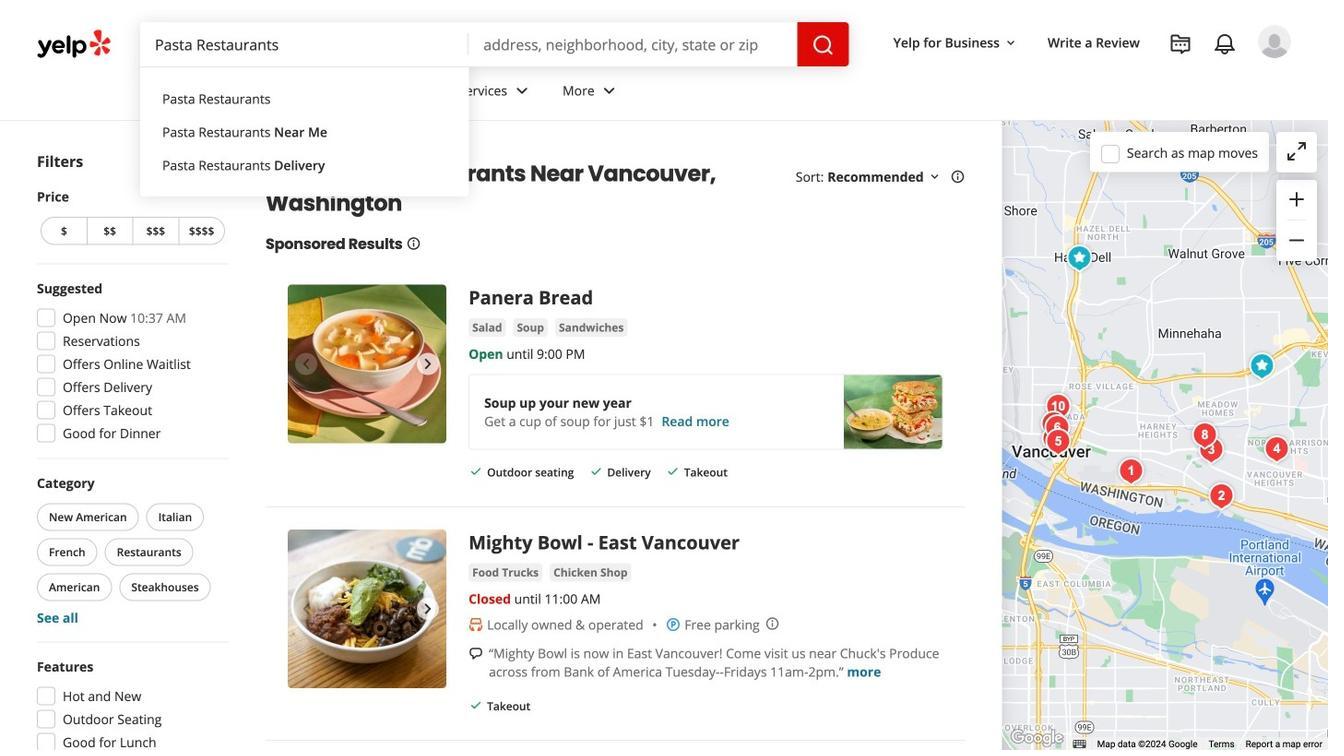 Task type: describe. For each thing, give the bounding box(es) containing it.
the cove image
[[1204, 478, 1241, 515]]

the sedgwick image
[[1037, 421, 1074, 458]]

notifications image
[[1215, 33, 1237, 55]]

projects image
[[1170, 33, 1192, 55]]

24 chevron down v2 image
[[231, 80, 253, 102]]

the great north image
[[1194, 432, 1231, 469]]

cecilia image
[[1113, 453, 1150, 490]]

la bottega image
[[1040, 389, 1077, 425]]

things to do, nail salons, plumbers text field
[[140, 22, 469, 66]]

next image
[[417, 353, 439, 375]]

2 slideshow element from the top
[[288, 530, 447, 688]]

search image
[[813, 34, 835, 56]]

16 checkmark v2 image
[[666, 464, 681, 479]]

0 vertical spatial 16 info v2 image
[[951, 170, 966, 184]]

previous image
[[295, 353, 317, 375]]

nostra tavola image
[[1259, 431, 1296, 468]]

16 chevron down v2 image
[[1004, 36, 1019, 50]]

2 24 chevron down v2 image from the left
[[599, 80, 621, 102]]

none field address, neighborhood, city, state or zip
[[469, 22, 798, 66]]



Task type: vqa. For each thing, say whether or not it's contained in the screenshot.
FIND text field
no



Task type: locate. For each thing, give the bounding box(es) containing it.
amaro's table - downtown vancouver image
[[1039, 410, 1076, 447]]

16 locally owned v2 image
[[469, 618, 484, 632]]

0 vertical spatial slideshow element
[[288, 285, 447, 443]]

1 vertical spatial slideshow element
[[288, 530, 447, 688]]

scratch breakfast image
[[1036, 406, 1073, 443]]

address, neighborhood, city, state or zip text field
[[469, 22, 798, 66]]

ruby a. image
[[1259, 25, 1292, 58]]

24 chevron down v2 image
[[511, 80, 533, 102], [599, 80, 621, 102]]

slow fox image
[[1040, 424, 1077, 461]]

expand map image
[[1287, 140, 1309, 162]]

1 vertical spatial 16 info v2 image
[[407, 236, 421, 251]]

1 slideshow element from the top
[[288, 285, 447, 443]]

16 speech v2 image
[[469, 647, 484, 661]]

zoom out image
[[1287, 229, 1309, 251]]

google image
[[1007, 726, 1068, 750]]

keyboard shortcuts image
[[1074, 740, 1087, 749]]

16 checkmark v2 image
[[469, 464, 484, 479], [589, 464, 604, 479], [469, 698, 484, 713]]

panera bread image
[[1062, 240, 1099, 277]]

business categories element
[[140, 66, 1292, 120]]

16 parking v2 image
[[667, 618, 681, 632]]

16 info v2 image
[[951, 170, 966, 184], [407, 236, 421, 251]]

slideshow element
[[288, 285, 447, 443], [288, 530, 447, 688]]

None field
[[140, 22, 469, 66], [469, 22, 798, 66], [140, 22, 469, 66]]

jack in the box image
[[1244, 348, 1281, 385]]

16 chevron right v2 image
[[297, 144, 312, 159]]

16 chevron down v2 image
[[928, 170, 943, 184]]

1 horizontal spatial 24 chevron down v2 image
[[599, 80, 621, 102]]

map region
[[994, 0, 1329, 750]]

user actions element
[[879, 23, 1318, 137]]

river maiden image
[[1187, 417, 1224, 454]]

0 horizontal spatial 16 info v2 image
[[407, 236, 421, 251]]

group
[[1277, 180, 1318, 261], [37, 187, 229, 249], [31, 279, 229, 448], [33, 474, 229, 627], [31, 658, 229, 750]]

zoom in image
[[1287, 188, 1309, 210]]

1 horizontal spatial 16 info v2 image
[[951, 170, 966, 184]]

info icon image
[[766, 616, 781, 631], [766, 616, 781, 631]]

0 horizontal spatial 24 chevron down v2 image
[[511, 80, 533, 102]]

1 24 chevron down v2 image from the left
[[511, 80, 533, 102]]

previous image
[[295, 598, 317, 620]]

None search field
[[140, 22, 850, 66]]

  text field
[[140, 22, 469, 66]]

next image
[[417, 598, 439, 620]]



